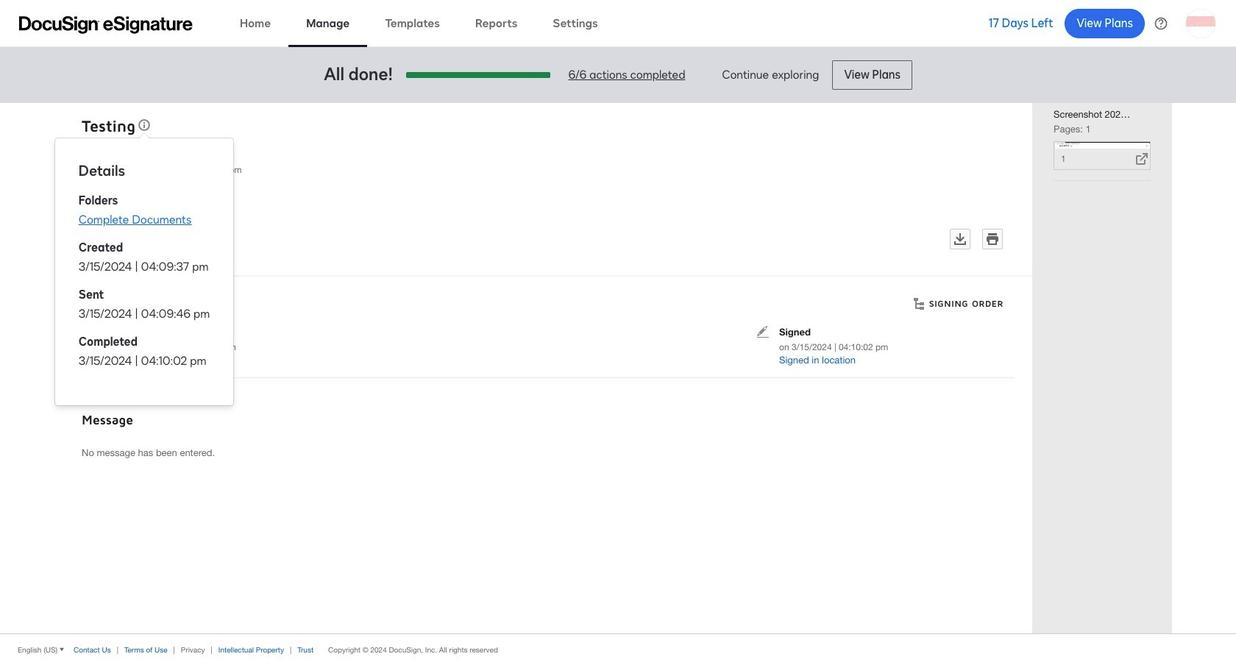 Task type: vqa. For each thing, say whether or not it's contained in the screenshot.
The Print icon
yes



Task type: describe. For each thing, give the bounding box(es) containing it.
docusign esignature image
[[19, 16, 193, 33]]

needsmysignature image
[[758, 326, 769, 338]]

your uploaded profile image image
[[1187, 8, 1216, 38]]

more info region
[[0, 634, 1237, 666]]



Task type: locate. For each thing, give the bounding box(es) containing it.
external link image
[[1137, 153, 1149, 165]]

download image
[[955, 233, 967, 245]]

document screenshot 2024-03-14 at 10.29.49 am.png - page 1 image
[[1055, 142, 1151, 170]]

print image
[[987, 233, 999, 245]]



